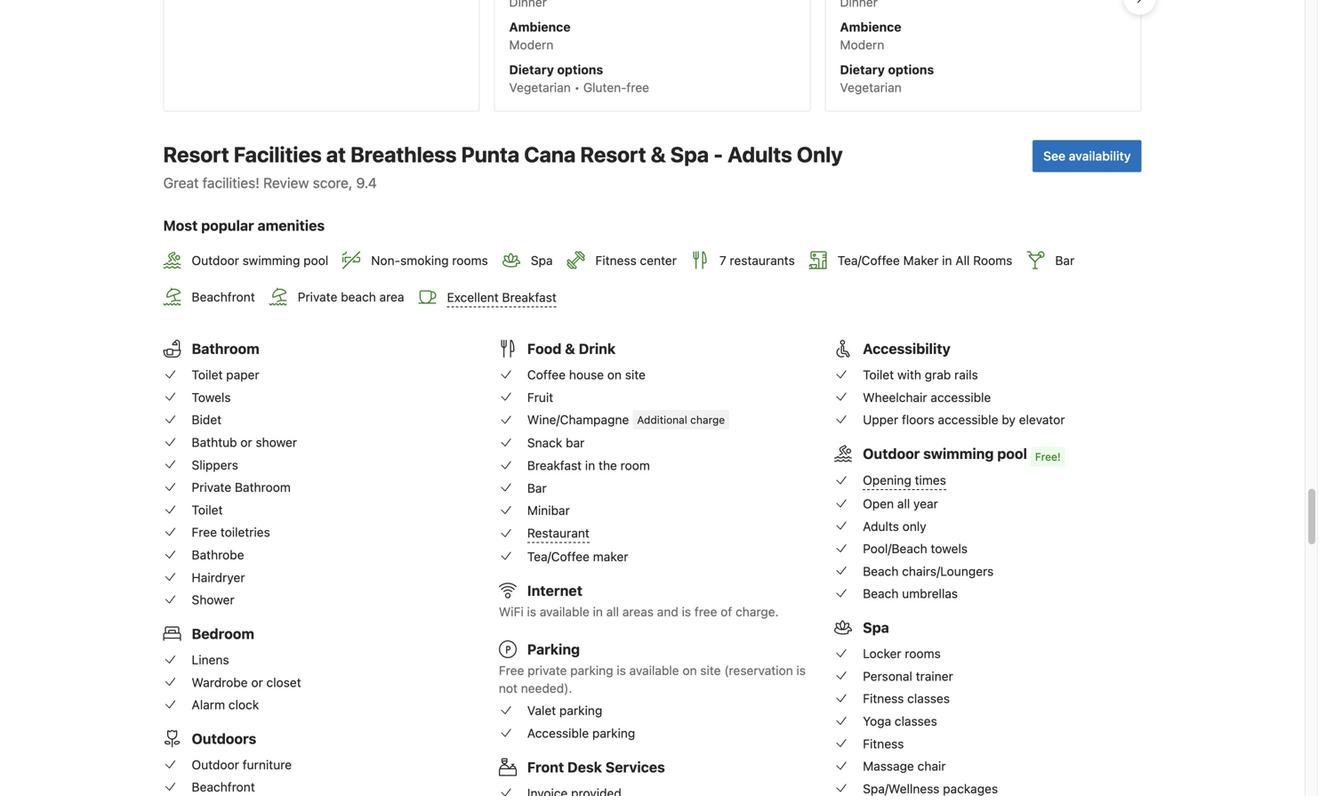 Task type: describe. For each thing, give the bounding box(es) containing it.
1 vertical spatial rooms
[[905, 647, 941, 661]]

excellent
[[447, 290, 499, 305]]

(reservation
[[725, 663, 794, 678]]

furniture
[[243, 758, 292, 772]]

2 resort from the left
[[581, 142, 647, 167]]

upper floors accessible by elevator
[[863, 413, 1066, 427]]

is right (reservation
[[797, 663, 806, 678]]

front desk services
[[528, 759, 665, 776]]

locker
[[863, 647, 902, 661]]

accessible
[[528, 726, 589, 741]]

0 vertical spatial bar
[[1056, 253, 1075, 268]]

restaurants
[[730, 253, 795, 268]]

beach for beach chairs/loungers
[[863, 564, 899, 579]]

toilet with grab rails
[[863, 368, 979, 382]]

shower
[[192, 593, 235, 608]]

non-smoking rooms
[[371, 253, 488, 268]]

bedroom
[[192, 626, 254, 643]]

umbrellas
[[903, 587, 958, 601]]

0 horizontal spatial outdoor swimming pool
[[192, 253, 329, 268]]

1 vertical spatial breakfast
[[528, 458, 582, 473]]

alarm
[[192, 698, 225, 712]]

parking
[[528, 641, 580, 658]]

0 horizontal spatial swimming
[[243, 253, 300, 268]]

0 horizontal spatial bar
[[528, 481, 547, 495]]

food
[[528, 341, 562, 358]]

bidet
[[192, 413, 222, 427]]

resort facilities at breathless punta cana resort & spa - adults only great facilities! review score, 9.4
[[163, 142, 843, 191]]

outdoors
[[192, 731, 257, 748]]

0 vertical spatial in
[[943, 253, 953, 268]]

spa inside "resort facilities at breathless punta cana resort & spa - adults only great facilities! review score, 9.4"
[[671, 142, 709, 167]]

pool/beach
[[863, 542, 928, 556]]

shower
[[256, 435, 297, 450]]

toilet up free toiletries
[[192, 503, 223, 517]]

toilet for accessibility
[[863, 368, 894, 382]]

coffee house on site
[[528, 368, 646, 382]]

dietary options vegetarian • gluten-free
[[509, 62, 650, 95]]

beach for beach umbrellas
[[863, 587, 899, 601]]

wardrobe
[[192, 675, 248, 690]]

upper
[[863, 413, 899, 427]]

1 vertical spatial adults
[[863, 519, 900, 534]]

and
[[657, 605, 679, 619]]

free for free private parking is available on site (reservation is not needed).
[[499, 663, 524, 678]]

0 vertical spatial pool
[[304, 253, 329, 268]]

hairdryer
[[192, 570, 245, 585]]

accessible parking
[[528, 726, 636, 741]]

areas
[[623, 605, 654, 619]]

only
[[903, 519, 927, 534]]

review
[[263, 175, 309, 191]]

see
[[1044, 149, 1066, 163]]

parking for accessible
[[593, 726, 636, 741]]

1 vertical spatial in
[[585, 458, 595, 473]]

punta
[[461, 142, 520, 167]]

pool/beach towels
[[863, 542, 968, 556]]

outdoor furniture
[[192, 758, 292, 772]]

most popular amenities
[[163, 217, 325, 234]]

most
[[163, 217, 198, 234]]

spa/wellness packages
[[863, 782, 999, 796]]

minibar
[[528, 503, 570, 518]]

closet
[[267, 675, 301, 690]]

charge.
[[736, 605, 779, 619]]

available inside free private parking is available on site (reservation is not needed).
[[630, 663, 680, 678]]

chair
[[918, 759, 946, 774]]

chairs/loungers
[[903, 564, 994, 579]]

breakfast in the room
[[528, 458, 650, 473]]

popular
[[201, 217, 254, 234]]

tea/coffee maker
[[528, 549, 629, 564]]

charge
[[691, 414, 725, 426]]

maker
[[593, 549, 629, 564]]

open
[[863, 497, 894, 511]]

vegetarian for dietary options vegetarian • gluten-free
[[509, 80, 571, 95]]

packages
[[943, 782, 999, 796]]

wifi is available in all areas and is free of charge.
[[499, 605, 779, 619]]

1 beachfront from the top
[[192, 290, 255, 305]]

1 vertical spatial outdoor
[[863, 446, 920, 462]]

amenities
[[258, 217, 325, 234]]

free for free toiletries
[[192, 525, 217, 540]]

additional
[[637, 414, 688, 426]]

vegetarian for dietary options vegetarian
[[840, 80, 902, 95]]

smoking
[[401, 253, 449, 268]]

ambience for dietary options vegetarian
[[840, 20, 902, 34]]

1 vertical spatial bathroom
[[235, 480, 291, 495]]

wine/champagne
[[528, 413, 629, 427]]

toiletries
[[221, 525, 270, 540]]

front
[[528, 759, 564, 776]]

2 vertical spatial in
[[593, 605, 603, 619]]

free inside dietary options vegetarian • gluten-free
[[627, 80, 650, 95]]

see availability
[[1044, 149, 1132, 163]]

ambience modern for dietary options vegetarian • gluten-free
[[509, 20, 571, 52]]

ambience modern for dietary options vegetarian
[[840, 20, 902, 52]]

non-
[[371, 253, 401, 268]]

wheelchair accessible
[[863, 390, 992, 405]]

opening
[[863, 473, 912, 488]]

food & drink
[[528, 341, 616, 358]]

with
[[898, 368, 922, 382]]

0 vertical spatial rooms
[[452, 253, 488, 268]]

clock
[[229, 698, 259, 712]]

parking for valet
[[560, 704, 603, 718]]

paper
[[226, 368, 260, 382]]

classes for yoga classes
[[895, 714, 938, 729]]

private for private beach area
[[298, 290, 338, 305]]

is down areas
[[617, 663, 626, 678]]

maker
[[904, 253, 939, 268]]

private for private bathroom
[[192, 480, 232, 495]]

snack
[[528, 436, 563, 450]]

fitness center
[[596, 253, 677, 268]]

room
[[621, 458, 650, 473]]

great
[[163, 175, 199, 191]]

•
[[574, 80, 580, 95]]

1 resort from the left
[[163, 142, 229, 167]]

-
[[714, 142, 724, 167]]

snack bar
[[528, 436, 585, 450]]

spa/wellness
[[863, 782, 940, 796]]



Task type: vqa. For each thing, say whether or not it's contained in the screenshot.
PER within the HUMBERTO DELGADO AIRPORT 55 CAR RENTAL LOCATIONS AVERAGE PRICE OF $30.31 PER DAY
no



Task type: locate. For each thing, give the bounding box(es) containing it.
2 vertical spatial fitness
[[863, 737, 904, 751]]

at
[[326, 142, 346, 167]]

0 horizontal spatial on
[[608, 368, 622, 382]]

1 horizontal spatial vegetarian
[[840, 80, 902, 95]]

site inside free private parking is available on site (reservation is not needed).
[[701, 663, 721, 678]]

&
[[651, 142, 666, 167], [565, 341, 576, 358]]

linens
[[192, 653, 229, 667]]

pool
[[304, 253, 329, 268], [998, 446, 1028, 462]]

modern up dietary options vegetarian
[[840, 37, 885, 52]]

is right wifi
[[527, 605, 537, 619]]

0 vertical spatial adults
[[728, 142, 793, 167]]

of
[[721, 605, 733, 619]]

1 vertical spatial parking
[[560, 704, 603, 718]]

outdoor for non-smoking rooms
[[192, 253, 239, 268]]

breakfast up food
[[502, 290, 557, 305]]

1 horizontal spatial on
[[683, 663, 697, 678]]

bathroom up toilet paper
[[192, 341, 260, 358]]

available
[[540, 605, 590, 619], [630, 663, 680, 678]]

private beach area
[[298, 290, 405, 305]]

1 ambience modern from the left
[[509, 20, 571, 52]]

1 horizontal spatial bar
[[1056, 253, 1075, 268]]

0 vertical spatial swimming
[[243, 253, 300, 268]]

rooms
[[452, 253, 488, 268], [905, 647, 941, 661]]

accessible
[[931, 390, 992, 405], [938, 413, 999, 427]]

rooms
[[974, 253, 1013, 268]]

0 vertical spatial site
[[625, 368, 646, 382]]

opening times
[[863, 473, 947, 488]]

free inside free private parking is available on site (reservation is not needed).
[[499, 663, 524, 678]]

1 vegetarian from the left
[[509, 80, 571, 95]]

region
[[149, 0, 1156, 119]]

adults right -
[[728, 142, 793, 167]]

or left shower
[[241, 435, 252, 450]]

0 vertical spatial parking
[[571, 663, 614, 678]]

options for vegetarian
[[888, 62, 935, 77]]

bathroom down shower
[[235, 480, 291, 495]]

toilet
[[192, 368, 223, 382], [863, 368, 894, 382], [192, 503, 223, 517]]

on right "house"
[[608, 368, 622, 382]]

& right food
[[565, 341, 576, 358]]

alarm clock
[[192, 698, 259, 712]]

0 horizontal spatial available
[[540, 605, 590, 619]]

resort right the cana
[[581, 142, 647, 167]]

1 horizontal spatial tea/coffee
[[838, 253, 900, 268]]

see availability button
[[1033, 140, 1142, 172]]

availability
[[1069, 149, 1132, 163]]

classes for fitness classes
[[908, 692, 950, 706]]

site
[[625, 368, 646, 382], [701, 663, 721, 678]]

options inside dietary options vegetarian • gluten-free
[[557, 62, 604, 77]]

0 horizontal spatial vegetarian
[[509, 80, 571, 95]]

beach
[[341, 290, 376, 305]]

2 vertical spatial outdoor
[[192, 758, 239, 772]]

private bathroom
[[192, 480, 291, 495]]

private down slippers
[[192, 480, 232, 495]]

adults
[[728, 142, 793, 167], [863, 519, 900, 534]]

tea/coffee
[[838, 253, 900, 268], [528, 549, 590, 564]]

dietary inside dietary options vegetarian
[[840, 62, 885, 77]]

0 vertical spatial free
[[627, 80, 650, 95]]

ambience for dietary options vegetarian • gluten-free
[[509, 20, 571, 34]]

options
[[557, 62, 604, 77], [888, 62, 935, 77]]

wheelchair
[[863, 390, 928, 405]]

0 vertical spatial &
[[651, 142, 666, 167]]

2 ambience modern from the left
[[840, 20, 902, 52]]

fitness for fitness classes
[[863, 692, 904, 706]]

year
[[914, 497, 939, 511]]

region containing ambience
[[149, 0, 1156, 119]]

0 horizontal spatial all
[[607, 605, 619, 619]]

swimming down upper floors accessible by elevator
[[924, 446, 994, 462]]

in
[[943, 253, 953, 268], [585, 458, 595, 473], [593, 605, 603, 619]]

vegetarian
[[509, 80, 571, 95], [840, 80, 902, 95]]

private
[[298, 290, 338, 305], [192, 480, 232, 495]]

vegetarian left •
[[509, 80, 571, 95]]

1 horizontal spatial resort
[[581, 142, 647, 167]]

1 horizontal spatial dietary
[[840, 62, 885, 77]]

outdoor for beachfront
[[192, 758, 239, 772]]

vegetarian inside dietary options vegetarian
[[840, 80, 902, 95]]

1 dietary from the left
[[509, 62, 554, 77]]

spa left -
[[671, 142, 709, 167]]

ambience up dietary options vegetarian
[[840, 20, 902, 34]]

0 vertical spatial beach
[[863, 564, 899, 579]]

0 horizontal spatial pool
[[304, 253, 329, 268]]

wardrobe or closet
[[192, 675, 301, 690]]

not
[[499, 681, 518, 696]]

dietary inside dietary options vegetarian • gluten-free
[[509, 62, 554, 77]]

1 horizontal spatial rooms
[[905, 647, 941, 661]]

2 dietary from the left
[[840, 62, 885, 77]]

pool down amenities
[[304, 253, 329, 268]]

1 horizontal spatial all
[[898, 497, 911, 511]]

1 horizontal spatial outdoor swimming pool
[[863, 446, 1028, 462]]

1 vertical spatial or
[[251, 675, 263, 690]]

1 vertical spatial outdoor swimming pool
[[863, 446, 1028, 462]]

0 vertical spatial tea/coffee
[[838, 253, 900, 268]]

0 vertical spatial all
[[898, 497, 911, 511]]

rails
[[955, 368, 979, 382]]

beachfront down 'popular'
[[192, 290, 255, 305]]

7
[[720, 253, 727, 268]]

0 vertical spatial accessible
[[931, 390, 992, 405]]

personal
[[863, 669, 913, 684]]

bar
[[1056, 253, 1075, 268], [528, 481, 547, 495]]

fitness left the center
[[596, 253, 637, 268]]

free up bathrobe
[[192, 525, 217, 540]]

adults only
[[863, 519, 927, 534]]

0 vertical spatial private
[[298, 290, 338, 305]]

0 horizontal spatial options
[[557, 62, 604, 77]]

fitness for fitness center
[[596, 253, 637, 268]]

ambience up dietary options vegetarian • gluten-free
[[509, 20, 571, 34]]

0 horizontal spatial modern
[[509, 37, 554, 52]]

vegetarian inside dietary options vegetarian • gluten-free
[[509, 80, 571, 95]]

1 vertical spatial fitness
[[863, 692, 904, 706]]

2 beach from the top
[[863, 587, 899, 601]]

tea/coffee down 'restaurant'
[[528, 549, 590, 564]]

0 horizontal spatial adults
[[728, 142, 793, 167]]

options inside dietary options vegetarian
[[888, 62, 935, 77]]

or for bathtub
[[241, 435, 252, 450]]

fitness classes
[[863, 692, 950, 706]]

1 horizontal spatial site
[[701, 663, 721, 678]]

site up wine/champagne additional charge
[[625, 368, 646, 382]]

in left the
[[585, 458, 595, 473]]

1 horizontal spatial adults
[[863, 519, 900, 534]]

or
[[241, 435, 252, 450], [251, 675, 263, 690]]

yoga
[[863, 714, 892, 729]]

or for wardrobe
[[251, 675, 263, 690]]

0 vertical spatial bathroom
[[192, 341, 260, 358]]

tea/coffee for tea/coffee maker in all rooms
[[838, 253, 900, 268]]

fruit
[[528, 390, 554, 405]]

valet
[[528, 704, 556, 718]]

1 horizontal spatial free
[[695, 605, 718, 619]]

free right •
[[627, 80, 650, 95]]

free private parking is available on site (reservation is not needed).
[[499, 663, 806, 696]]

tea/coffee for tea/coffee maker
[[528, 549, 590, 564]]

1 horizontal spatial swimming
[[924, 446, 994, 462]]

0 horizontal spatial ambience modern
[[509, 20, 571, 52]]

accessible up upper floors accessible by elevator
[[931, 390, 992, 405]]

dietary for dietary options vegetarian • gluten-free
[[509, 62, 554, 77]]

0 horizontal spatial free
[[627, 80, 650, 95]]

swimming down amenities
[[243, 253, 300, 268]]

needed).
[[521, 681, 573, 696]]

0 horizontal spatial ambience
[[509, 20, 571, 34]]

elevator
[[1020, 413, 1066, 427]]

ambience modern up dietary options vegetarian • gluten-free
[[509, 20, 571, 52]]

0 horizontal spatial rooms
[[452, 253, 488, 268]]

1 horizontal spatial available
[[630, 663, 680, 678]]

1 vertical spatial classes
[[895, 714, 938, 729]]

1 modern from the left
[[509, 37, 554, 52]]

beach chairs/loungers
[[863, 564, 994, 579]]

free up not
[[499, 663, 524, 678]]

fitness
[[596, 253, 637, 268], [863, 692, 904, 706], [863, 737, 904, 751]]

parking up the front desk services
[[593, 726, 636, 741]]

7 restaurants
[[720, 253, 795, 268]]

toilet up wheelchair
[[863, 368, 894, 382]]

1 horizontal spatial pool
[[998, 446, 1028, 462]]

dietary
[[509, 62, 554, 77], [840, 62, 885, 77]]

parking inside free private parking is available on site (reservation is not needed).
[[571, 663, 614, 678]]

1 vertical spatial tea/coffee
[[528, 549, 590, 564]]

1 horizontal spatial free
[[499, 663, 524, 678]]

0 vertical spatial outdoor swimming pool
[[192, 253, 329, 268]]

ambience modern up dietary options vegetarian
[[840, 20, 902, 52]]

grab
[[925, 368, 952, 382]]

outdoor swimming pool up times
[[863, 446, 1028, 462]]

free
[[627, 80, 650, 95], [695, 605, 718, 619]]

beach umbrellas
[[863, 587, 958, 601]]

1 options from the left
[[557, 62, 604, 77]]

locker rooms
[[863, 647, 941, 661]]

1 vertical spatial pool
[[998, 446, 1028, 462]]

drink
[[579, 341, 616, 358]]

toilet up towels
[[192, 368, 223, 382]]

1 beach from the top
[[863, 564, 899, 579]]

all left areas
[[607, 605, 619, 619]]

2 options from the left
[[888, 62, 935, 77]]

modern up dietary options vegetarian • gluten-free
[[509, 37, 554, 52]]

toilet for bathroom
[[192, 368, 223, 382]]

1 vertical spatial accessible
[[938, 413, 999, 427]]

0 vertical spatial outdoor
[[192, 253, 239, 268]]

accessible left by
[[938, 413, 999, 427]]

classes down fitness classes
[[895, 714, 938, 729]]

is right and
[[682, 605, 692, 619]]

options for vegetarian • gluten-free
[[557, 62, 604, 77]]

2 ambience from the left
[[840, 20, 902, 34]]

parking up accessible parking
[[560, 704, 603, 718]]

0 horizontal spatial resort
[[163, 142, 229, 167]]

1 horizontal spatial spa
[[671, 142, 709, 167]]

resort up great
[[163, 142, 229, 167]]

0 vertical spatial free
[[192, 525, 217, 540]]

available down and
[[630, 663, 680, 678]]

outdoor down 'popular'
[[192, 253, 239, 268]]

on inside free private parking is available on site (reservation is not needed).
[[683, 663, 697, 678]]

outdoor swimming pool down 'most popular amenities'
[[192, 253, 329, 268]]

1 vertical spatial free
[[499, 663, 524, 678]]

private left the beach
[[298, 290, 338, 305]]

spa up locker
[[863, 620, 890, 636]]

bathtub or shower
[[192, 435, 297, 450]]

bar up minibar
[[528, 481, 547, 495]]

wine/champagne additional charge
[[528, 413, 725, 427]]

1 horizontal spatial modern
[[840, 37, 885, 52]]

1 vertical spatial swimming
[[924, 446, 994, 462]]

1 vertical spatial beach
[[863, 587, 899, 601]]

desk
[[568, 759, 602, 776]]

available down 'internet'
[[540, 605, 590, 619]]

all
[[956, 253, 970, 268]]

or up clock
[[251, 675, 263, 690]]

outdoor up opening
[[863, 446, 920, 462]]

0 vertical spatial breakfast
[[502, 290, 557, 305]]

0 horizontal spatial tea/coffee
[[528, 549, 590, 564]]

all
[[898, 497, 911, 511], [607, 605, 619, 619]]

spa up excellent breakfast
[[531, 253, 553, 268]]

0 horizontal spatial &
[[565, 341, 576, 358]]

classes
[[908, 692, 950, 706], [895, 714, 938, 729]]

2 vertical spatial parking
[[593, 726, 636, 741]]

2 modern from the left
[[840, 37, 885, 52]]

1 vertical spatial &
[[565, 341, 576, 358]]

& inside "resort facilities at breathless punta cana resort & spa - adults only great facilities! review score, 9.4"
[[651, 142, 666, 167]]

0 vertical spatial on
[[608, 368, 622, 382]]

free
[[192, 525, 217, 540], [499, 663, 524, 678]]

floors
[[902, 413, 935, 427]]

bathrobe
[[192, 548, 244, 562]]

2 horizontal spatial spa
[[863, 620, 890, 636]]

0 horizontal spatial spa
[[531, 253, 553, 268]]

2 vegetarian from the left
[[840, 80, 902, 95]]

in left areas
[[593, 605, 603, 619]]

0 vertical spatial or
[[241, 435, 252, 450]]

breakfast
[[502, 290, 557, 305], [528, 458, 582, 473]]

excellent breakfast
[[447, 290, 557, 305]]

0 horizontal spatial private
[[192, 480, 232, 495]]

coffee
[[528, 368, 566, 382]]

1 vertical spatial all
[[607, 605, 619, 619]]

bar
[[566, 436, 585, 450]]

1 vertical spatial beachfront
[[192, 780, 255, 795]]

the
[[599, 458, 617, 473]]

1 horizontal spatial ambience modern
[[840, 20, 902, 52]]

adults inside "resort facilities at breathless punta cana resort & spa - adults only great facilities! review score, 9.4"
[[728, 142, 793, 167]]

beach
[[863, 564, 899, 579], [863, 587, 899, 601]]

1 vertical spatial bar
[[528, 481, 547, 495]]

site left (reservation
[[701, 663, 721, 678]]

free left of at the right bottom of the page
[[695, 605, 718, 619]]

tea/coffee left maker
[[838, 253, 900, 268]]

1 horizontal spatial private
[[298, 290, 338, 305]]

& left -
[[651, 142, 666, 167]]

0 horizontal spatial site
[[625, 368, 646, 382]]

modern for dietary options vegetarian • gluten-free
[[509, 37, 554, 52]]

fitness up massage
[[863, 737, 904, 751]]

modern for dietary options vegetarian
[[840, 37, 885, 52]]

parking down parking
[[571, 663, 614, 678]]

free toiletries
[[192, 525, 270, 540]]

adults down open
[[863, 519, 900, 534]]

rooms up excellent
[[452, 253, 488, 268]]

outdoor down outdoors on the left of page
[[192, 758, 239, 772]]

free!
[[1036, 451, 1061, 463]]

breakfast down snack bar
[[528, 458, 582, 473]]

open all year
[[863, 497, 939, 511]]

0 vertical spatial available
[[540, 605, 590, 619]]

private
[[528, 663, 567, 678]]

beachfront down the outdoor furniture
[[192, 780, 255, 795]]

1 horizontal spatial options
[[888, 62, 935, 77]]

0 horizontal spatial free
[[192, 525, 217, 540]]

2 beachfront from the top
[[192, 780, 255, 795]]

rooms up trainer
[[905, 647, 941, 661]]

1 vertical spatial available
[[630, 663, 680, 678]]

0 vertical spatial classes
[[908, 692, 950, 706]]

in left all
[[943, 253, 953, 268]]

gluten-
[[584, 80, 627, 95]]

dietary for dietary options vegetarian
[[840, 62, 885, 77]]

on left (reservation
[[683, 663, 697, 678]]

classes down trainer
[[908, 692, 950, 706]]

0 vertical spatial spa
[[671, 142, 709, 167]]

0 vertical spatial beachfront
[[192, 290, 255, 305]]

bar right "rooms"
[[1056, 253, 1075, 268]]

0 horizontal spatial dietary
[[509, 62, 554, 77]]

2 vertical spatial spa
[[863, 620, 890, 636]]

all left year
[[898, 497, 911, 511]]

vegetarian up only
[[840, 80, 902, 95]]

pool down by
[[998, 446, 1028, 462]]

fitness down personal
[[863, 692, 904, 706]]

1 ambience from the left
[[509, 20, 571, 34]]

1 vertical spatial free
[[695, 605, 718, 619]]

1 vertical spatial private
[[192, 480, 232, 495]]

massage
[[863, 759, 915, 774]]

1 vertical spatial spa
[[531, 253, 553, 268]]



